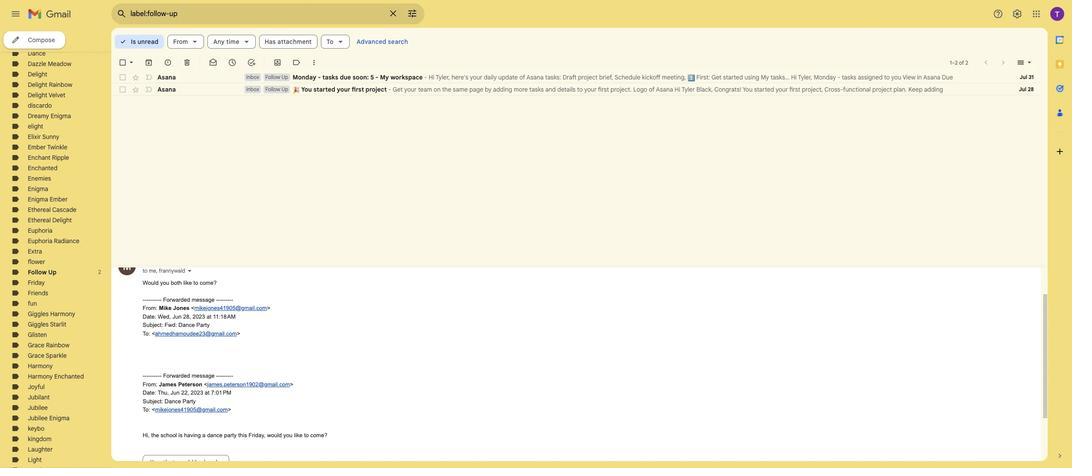 Task type: locate. For each thing, give the bounding box(es) containing it.
jun left 22,
[[171, 390, 180, 397]]

0 vertical spatial of
[[959, 59, 964, 66]]

from: inside ---------- forwarded message --------- from: james peterson < james.peterson1902@gmail.com > date: thu, jun 22, 2023 at 7:01 pm subject: dance party to:  < mikejones41905@gmail.com >
[[143, 382, 157, 388]]

2 vertical spatial follow
[[28, 269, 47, 277]]

0 horizontal spatial tyler,
[[436, 74, 450, 81]]

date: inside ---------- forwarded message --------- from: mike jones < mikejones41905@gmail.com > date: wed, jun 28, 2023 at 11:18 am subject: fwd: dance party to:  < ahmedhamoudee23@gmail.com >
[[143, 314, 156, 320]]

you down using
[[743, 86, 753, 94]]

get down 'workspace'
[[393, 86, 403, 94]]

the
[[442, 86, 451, 94], [151, 433, 159, 439]]

,
[[156, 268, 158, 274]]

1 tyler, from the left
[[436, 74, 450, 81]]

from:
[[143, 305, 157, 312], [143, 382, 157, 388]]

your down due
[[337, 86, 350, 94]]

0 vertical spatial rainbow
[[49, 81, 72, 89]]

ember twinkle
[[28, 144, 67, 151]]

wed,
[[158, 314, 171, 320]]

follow up for hi tyler, here's your daily update of asana tasks: draft project brief,  schedule kickoff meeting,
[[265, 74, 288, 80]]

gmail image
[[28, 5, 75, 23]]

1 vertical spatial from:
[[143, 382, 157, 388]]

1 horizontal spatial get
[[712, 74, 722, 81]]

0 vertical spatial mikejones41905@gmail.com link
[[194, 305, 267, 312]]

me
[[149, 268, 156, 274]]

main menu image
[[10, 9, 21, 19]]

ethereal for ethereal delight
[[28, 217, 51, 224]]

party inside ---------- forwarded message --------- from: james peterson < james.peterson1902@gmail.com > date: thu, jun 22, 2023 at 7:01 pm subject: dance party to:  < mikejones41905@gmail.com >
[[183, 399, 196, 405]]

delight
[[28, 70, 47, 78], [28, 81, 47, 89], [28, 91, 47, 99], [52, 217, 72, 224]]

giggles down fun link
[[28, 311, 49, 318]]

1 date: from the top
[[143, 314, 156, 320]]

follow up down move to inbox icon on the left top of the page
[[265, 74, 288, 80]]

would
[[267, 433, 282, 439]]

1 vertical spatial of
[[519, 74, 525, 81]]

0 vertical spatial follow up
[[265, 74, 288, 80]]

ember up enchant
[[28, 144, 46, 151]]

1 vertical spatial rainbow
[[46, 342, 69, 350]]

0 vertical spatial subject:
[[143, 322, 163, 329]]

forwarded for jones
[[163, 297, 190, 303]]

my right using
[[761, 74, 769, 81]]

the right hi,
[[151, 433, 159, 439]]

mikejones41905@gmail.com inside ---------- forwarded message --------- from: mike jones < mikejones41905@gmail.com > date: wed, jun 28, 2023 at 11:18 am subject: fwd: dance party to:  < ahmedhamoudee23@gmail.com >
[[194, 305, 267, 312]]

you left both
[[160, 280, 169, 286]]

0 horizontal spatial ember
[[28, 144, 46, 151]]

1 horizontal spatial monday
[[814, 74, 836, 81]]

dance up dazzle
[[28, 50, 46, 57]]

report spam image
[[164, 58, 172, 67]]

2 horizontal spatial of
[[959, 59, 964, 66]]

1 vertical spatial up
[[282, 86, 288, 93]]

follow left the '🎉' icon in the top left of the page
[[265, 86, 280, 93]]

black,
[[697, 86, 713, 94]]

1 horizontal spatial come?
[[310, 433, 327, 439]]

0 vertical spatial at
[[207, 314, 211, 320]]

0 horizontal spatial get
[[393, 86, 403, 94]]

compose button
[[3, 31, 65, 49]]

delight down dazzle
[[28, 70, 47, 78]]

archive image
[[144, 58, 153, 67]]

1 vertical spatial ember
[[50, 196, 68, 204]]

follow up link
[[28, 269, 57, 277]]

tyler, up project,
[[798, 74, 812, 81]]

monday - tasks due soon: 5 - my workspace
[[293, 74, 423, 81]]

2023
[[193, 314, 205, 320], [191, 390, 203, 397]]

on
[[434, 86, 441, 94]]

1 vertical spatial mikejones41905@gmail.com
[[155, 407, 228, 414]]

2 from: from the top
[[143, 382, 157, 388]]

jubilee down jubilant link
[[28, 405, 48, 412]]

to: inside ---------- forwarded message --------- from: mike jones < mikejones41905@gmail.com > date: wed, jun 28, 2023 at 11:18 am subject: fwd: dance party to:  < ahmedhamoudee23@gmail.com >
[[143, 331, 150, 337]]

euphoria for 'euphoria' link
[[28, 227, 52, 235]]

jun inside ---------- forwarded message --------- from: mike jones < mikejones41905@gmail.com > date: wed, jun 28, 2023 at 11:18 am subject: fwd: dance party to:  < ahmedhamoudee23@gmail.com >
[[172, 314, 182, 320]]

follow up left the '🎉' icon in the top left of the page
[[265, 86, 288, 93]]

0 horizontal spatial like
[[183, 280, 192, 286]]

grace down glisten link
[[28, 342, 44, 350]]

using
[[745, 74, 759, 81]]

1 vertical spatial date:
[[143, 390, 156, 397]]

2 horizontal spatial project
[[872, 86, 892, 94]]

any time
[[213, 38, 239, 46]]

joyful link
[[28, 384, 45, 391]]

get right first:
[[712, 74, 722, 81]]

harmony for harmony enchanted
[[28, 373, 53, 381]]

grace for grace rainbow
[[28, 342, 44, 350]]

message inside ---------- forwarded message --------- from: james peterson < james.peterson1902@gmail.com > date: thu, jun 22, 2023 at 7:01 pm subject: dance party to:  < mikejones41905@gmail.com >
[[192, 373, 215, 380]]

both
[[171, 280, 182, 286]]

your up page
[[470, 74, 482, 81]]

2 subject: from the top
[[143, 399, 163, 405]]

0 vertical spatial like
[[183, 280, 192, 286]]

1 vertical spatial 2023
[[191, 390, 203, 397]]

ethereal delight
[[28, 217, 72, 224]]

euphoria radiance
[[28, 237, 79, 245]]

at
[[207, 314, 211, 320], [205, 390, 210, 397]]

2 horizontal spatial hi
[[791, 74, 797, 81]]

1 euphoria from the top
[[28, 227, 52, 235]]

0 vertical spatial get
[[712, 74, 722, 81]]

1 vertical spatial party
[[183, 399, 196, 405]]

forwarded up james
[[163, 373, 190, 380]]

1 horizontal spatial you
[[743, 86, 753, 94]]

flower
[[28, 258, 45, 266]]

ethereal down enigma ember link on the top left of the page
[[28, 206, 51, 214]]

jubilee down the jubilee link
[[28, 415, 48, 423]]

message inside ---------- forwarded message --------- from: mike jones < mikejones41905@gmail.com > date: wed, jun 28, 2023 at 11:18 am subject: fwd: dance party to:  < ahmedhamoudee23@gmail.com >
[[192, 297, 215, 303]]

2 vertical spatial of
[[649, 86, 655, 94]]

follow for hi tyler, here's your daily update of asana tasks: draft project brief,  schedule kickoff meeting,
[[265, 74, 280, 80]]

jubilee enigma link
[[28, 415, 70, 423]]

giggles for giggles harmony
[[28, 311, 49, 318]]

2 grace from the top
[[28, 352, 44, 360]]

grace up "harmony" link
[[28, 352, 44, 360]]

project down 5
[[366, 86, 387, 94]]

show details image
[[187, 269, 192, 274]]

1 horizontal spatial adding
[[924, 86, 943, 94]]

rainbow
[[49, 81, 72, 89], [46, 342, 69, 350]]

harmony down "grace sparkle"
[[28, 363, 53, 371]]

started right the '🎉' icon in the top left of the page
[[314, 86, 335, 94]]

enigma link
[[28, 185, 48, 193]]

from: for date: wed, jun 28, 2023 at 11:18 am
[[143, 305, 157, 312]]

0 vertical spatial jun
[[172, 314, 182, 320]]

1 vertical spatial you
[[160, 280, 169, 286]]

1 vertical spatial harmony
[[28, 363, 53, 371]]

1 my from the left
[[380, 74, 389, 81]]

you left 'view'
[[891, 74, 901, 81]]

1 vertical spatial euphoria
[[28, 237, 52, 245]]

1 grace from the top
[[28, 342, 44, 350]]

enchanted down "sparkle"
[[54, 373, 84, 381]]

follow inside navigation
[[28, 269, 47, 277]]

ethereal for ethereal cascade
[[28, 206, 51, 214]]

up for get your team on the same page by adding more tasks and details to your  first project. logo of asana hi tyler black, congrats! you started your  first project, cross-functional project plan. keep adding
[[282, 86, 288, 93]]

navigation
[[0, 28, 111, 469]]

1 vertical spatial follow up
[[265, 86, 288, 93]]

1 jubilee from the top
[[28, 405, 48, 412]]

2023 right 28,
[[193, 314, 205, 320]]

1 vertical spatial like
[[294, 433, 303, 439]]

the inside row
[[442, 86, 451, 94]]

jubilee
[[28, 405, 48, 412], [28, 415, 48, 423]]

at inside ---------- forwarded message --------- from: mike jones < mikejones41905@gmail.com > date: wed, jun 28, 2023 at 11:18 am subject: fwd: dance party to:  < ahmedhamoudee23@gmail.com >
[[207, 314, 211, 320]]

from
[[173, 38, 188, 46]]

started up congrats!
[[723, 74, 743, 81]]

1 horizontal spatial tyler,
[[798, 74, 812, 81]]

2 vertical spatial you
[[283, 433, 292, 439]]

follow up down flower link at left bottom
[[28, 269, 57, 277]]

my right 5
[[380, 74, 389, 81]]

started down using
[[754, 86, 774, 94]]

to right both
[[193, 280, 198, 286]]

euphoria
[[28, 227, 52, 235], [28, 237, 52, 245]]

0 vertical spatial jul
[[1020, 74, 1027, 80]]

2023 for dance
[[193, 314, 205, 320]]

1 vertical spatial subject:
[[143, 399, 163, 405]]

plan.
[[894, 86, 907, 94]]

0 vertical spatial to:
[[143, 331, 150, 337]]

1 subject: from the top
[[143, 322, 163, 329]]

clear search image
[[385, 5, 402, 22]]

2 message from the top
[[192, 373, 215, 380]]

main content
[[111, 28, 1048, 469]]

None checkbox
[[118, 58, 127, 67], [118, 73, 127, 82], [118, 85, 127, 94], [118, 58, 127, 67], [118, 73, 127, 82], [118, 85, 127, 94]]

advanced
[[357, 38, 386, 46]]

0 vertical spatial enchanted
[[28, 164, 57, 172]]

1 to: from the top
[[143, 331, 150, 337]]

subject: inside ---------- forwarded message --------- from: mike jones < mikejones41905@gmail.com > date: wed, jun 28, 2023 at 11:18 am subject: fwd: dance party to:  < ahmedhamoudee23@gmail.com >
[[143, 322, 163, 329]]

date: left wed,
[[143, 314, 156, 320]]

0 horizontal spatial you
[[160, 280, 169, 286]]

project right the 'draft'
[[578, 74, 598, 81]]

forwarded inside ---------- forwarded message --------- from: james peterson < james.peterson1902@gmail.com > date: thu, jun 22, 2023 at 7:01 pm subject: dance party to:  < mikejones41905@gmail.com >
[[163, 373, 190, 380]]

1 ethereal from the top
[[28, 206, 51, 214]]

project down the assigned
[[872, 86, 892, 94]]

1 vertical spatial grace
[[28, 352, 44, 360]]

follow down flower link at left bottom
[[28, 269, 47, 277]]

party
[[224, 433, 237, 439]]

2 forwarded from the top
[[163, 373, 190, 380]]

2 ethereal from the top
[[28, 217, 51, 224]]

1 horizontal spatial my
[[761, 74, 769, 81]]

message up 11:18 am
[[192, 297, 215, 303]]

rainbow up "sparkle"
[[46, 342, 69, 350]]

1 giggles from the top
[[28, 311, 49, 318]]

monday
[[293, 74, 316, 81], [814, 74, 836, 81]]

euphoria down 'ethereal delight'
[[28, 227, 52, 235]]

monday up cross- on the right of page
[[814, 74, 836, 81]]

first down "monday - tasks due soon: 5 - my workspace"
[[352, 86, 364, 94]]

0 vertical spatial giggles
[[28, 311, 49, 318]]

jones
[[173, 305, 189, 312]]

ember up cascade
[[50, 196, 68, 204]]

discardo link
[[28, 102, 52, 110]]

2 jubilee from the top
[[28, 415, 48, 423]]

1 vertical spatial forwarded
[[163, 373, 190, 380]]

of up more
[[519, 74, 525, 81]]

0 vertical spatial 2023
[[193, 314, 205, 320]]

mikejones41905@gmail.com link
[[194, 305, 267, 312], [155, 407, 228, 414]]

forwarded inside ---------- forwarded message --------- from: mike jones < mikejones41905@gmail.com > date: wed, jun 28, 2023 at 11:18 am subject: fwd: dance party to:  < ahmedhamoudee23@gmail.com >
[[163, 297, 190, 303]]

like right would
[[294, 433, 303, 439]]

kingdom
[[28, 436, 51, 444]]

jul left "28"
[[1019, 86, 1027, 93]]

0 vertical spatial message
[[192, 297, 215, 303]]

hi left tyler
[[675, 86, 680, 94]]

dazzle meadow link
[[28, 60, 71, 68]]

come?
[[200, 280, 217, 286], [310, 433, 327, 439]]

of right –
[[959, 59, 964, 66]]

1 from: from the top
[[143, 305, 157, 312]]

at for 11:18 am
[[207, 314, 211, 320]]

1 vertical spatial jubilee
[[28, 415, 48, 423]]

like right both
[[183, 280, 192, 286]]

0 vertical spatial forwarded
[[163, 297, 190, 303]]

2023 inside ---------- forwarded message --------- from: mike jones < mikejones41905@gmail.com > date: wed, jun 28, 2023 at 11:18 am subject: fwd: dance party to:  < ahmedhamoudee23@gmail.com >
[[193, 314, 205, 320]]

jubilee link
[[28, 405, 48, 412]]

fun
[[28, 300, 37, 308]]

1 vertical spatial giggles
[[28, 321, 49, 329]]

inbox for hi tyler, here's your daily update of asana tasks: draft project brief,  schedule kickoff meeting,
[[246, 74, 259, 80]]

1 horizontal spatial project
[[578, 74, 598, 81]]

2 giggles from the top
[[28, 321, 49, 329]]

brief,
[[599, 74, 613, 81]]

2
[[955, 59, 958, 66], [966, 59, 968, 66], [98, 269, 101, 276]]

1 message from the top
[[192, 297, 215, 303]]

date: inside ---------- forwarded message --------- from: james peterson < james.peterson1902@gmail.com > date: thu, jun 22, 2023 at 7:01 pm subject: dance party to:  < mikejones41905@gmail.com >
[[143, 390, 156, 397]]

jubilee enigma
[[28, 415, 70, 423]]

2023 inside ---------- forwarded message --------- from: james peterson < james.peterson1902@gmail.com > date: thu, jun 22, 2023 at 7:01 pm subject: dance party to:  < mikejones41905@gmail.com >
[[191, 390, 203, 397]]

team
[[418, 86, 432, 94]]

your
[[470, 74, 482, 81], [337, 86, 350, 94], [404, 86, 417, 94], [584, 86, 597, 94], [776, 86, 788, 94]]

2 horizontal spatial you
[[891, 74, 901, 81]]

<
[[191, 305, 194, 312], [152, 331, 155, 337], [204, 382, 207, 388], [152, 407, 155, 414]]

dance down 28,
[[178, 322, 195, 329]]

hi up on
[[429, 74, 434, 81]]

1 horizontal spatial started
[[723, 74, 743, 81]]

first left project,
[[789, 86, 800, 94]]

date: left thu, on the bottom left
[[143, 390, 156, 397]]

to
[[327, 38, 334, 46]]

harmony up starlit
[[50, 311, 75, 318]]

1 inbox from the top
[[246, 74, 259, 80]]

2023 down peterson
[[191, 390, 203, 397]]

support image
[[993, 9, 1003, 19]]

project
[[578, 74, 598, 81], [366, 86, 387, 94], [872, 86, 892, 94]]

euphoria down 'euphoria' link
[[28, 237, 52, 245]]

delight for delight link
[[28, 70, 47, 78]]

at for 7:01 pm
[[205, 390, 210, 397]]

1 vertical spatial get
[[393, 86, 403, 94]]

meadow
[[48, 60, 71, 68]]

2 to: from the top
[[143, 407, 150, 414]]

0 vertical spatial mikejones41905@gmail.com
[[194, 305, 267, 312]]

giggles for giggles starlit
[[28, 321, 49, 329]]

to: inside ---------- forwarded message --------- from: james peterson < james.peterson1902@gmail.com > date: thu, jun 22, 2023 at 7:01 pm subject: dance party to:  < mikejones41905@gmail.com >
[[143, 407, 150, 414]]

james.peterson1902@gmail.com
[[207, 382, 290, 388]]

adding down update
[[493, 86, 512, 94]]

1 vertical spatial come?
[[310, 433, 327, 439]]

compose
[[28, 36, 55, 44]]

peterson
[[178, 382, 202, 388]]

enchanted link
[[28, 164, 57, 172]]

1 vertical spatial message
[[192, 373, 215, 380]]

0 horizontal spatial adding
[[493, 86, 512, 94]]

🎉 image
[[293, 87, 300, 94]]

flower link
[[28, 258, 45, 266]]

subject: for <
[[143, 322, 163, 329]]

0 vertical spatial the
[[442, 86, 451, 94]]

mikejones41905@gmail.com link up 11:18 am
[[194, 305, 267, 312]]

grace rainbow
[[28, 342, 69, 350]]

follow up
[[265, 74, 288, 80], [265, 86, 288, 93], [28, 269, 57, 277]]

mikejones41905@gmail.com link down 22,
[[155, 407, 228, 414]]

0 vertical spatial date:
[[143, 314, 156, 320]]

adding right keep
[[924, 86, 943, 94]]

0 horizontal spatial party
[[183, 399, 196, 405]]

1 vertical spatial at
[[205, 390, 210, 397]]

you right the '🎉' icon in the top left of the page
[[301, 86, 312, 94]]

light
[[28, 457, 42, 465]]

elixir sunny
[[28, 133, 59, 141]]

up for hi tyler, here's your daily update of asana tasks: draft project brief,  schedule kickoff meeting,
[[282, 74, 288, 80]]

jun down jones
[[172, 314, 182, 320]]

rainbow up velvet
[[49, 81, 72, 89]]

to right would
[[304, 433, 309, 439]]

1 vertical spatial the
[[151, 433, 159, 439]]

2 my from the left
[[761, 74, 769, 81]]

grace for grace sparkle
[[28, 352, 44, 360]]

at left 11:18 am
[[207, 314, 211, 320]]

0 vertical spatial up
[[282, 74, 288, 80]]

jun inside ---------- forwarded message --------- from: james peterson < james.peterson1902@gmail.com > date: thu, jun 22, 2023 at 7:01 pm subject: dance party to:  < mikejones41905@gmail.com >
[[171, 390, 180, 397]]

jul 28
[[1019, 86, 1034, 93]]

daily
[[484, 74, 497, 81]]

1 – 2 of 2
[[950, 59, 968, 66]]

2 vertical spatial dance
[[165, 399, 181, 405]]

giggles up glisten link
[[28, 321, 49, 329]]

forwarded for peterson
[[163, 373, 190, 380]]

to button
[[321, 35, 350, 49]]

2 date: from the top
[[143, 390, 156, 397]]

tasks:
[[545, 74, 561, 81]]

party inside ---------- forwarded message --------- from: mike jones < mikejones41905@gmail.com > date: wed, jun 28, 2023 at 11:18 am subject: fwd: dance party to:  < ahmedhamoudee23@gmail.com >
[[196, 322, 210, 329]]

first down brief,
[[598, 86, 609, 94]]

1 horizontal spatial you
[[283, 433, 292, 439]]

tab list
[[1048, 28, 1072, 438]]

mikejones41905@gmail.com inside ---------- forwarded message --------- from: james peterson < james.peterson1902@gmail.com > date: thu, jun 22, 2023 at 7:01 pm subject: dance party to:  < mikejones41905@gmail.com >
[[155, 407, 228, 414]]

mikejones41905@gmail.com down 22,
[[155, 407, 228, 414]]

the right on
[[442, 86, 451, 94]]

subject: down wed,
[[143, 322, 163, 329]]

2 tyler, from the left
[[798, 74, 812, 81]]

enchanted up enemies link
[[28, 164, 57, 172]]

from: inside ---------- forwarded message --------- from: mike jones < mikejones41905@gmail.com > date: wed, jun 28, 2023 at 11:18 am subject: fwd: dance party to:  < ahmedhamoudee23@gmail.com >
[[143, 305, 157, 312]]

ethereal
[[28, 206, 51, 214], [28, 217, 51, 224]]

2 vertical spatial harmony
[[28, 373, 53, 381]]

from: left james
[[143, 382, 157, 388]]

2 euphoria from the top
[[28, 237, 52, 245]]

0 vertical spatial grace
[[28, 342, 44, 350]]

navigation containing compose
[[0, 28, 111, 469]]

tyler, up on
[[436, 74, 450, 81]]

delight down delight link
[[28, 81, 47, 89]]

party up ahmedhamoudee23@gmail.com
[[196, 322, 210, 329]]

dance down thu, on the bottom left
[[165, 399, 181, 405]]

1 vertical spatial jun
[[171, 390, 180, 397]]

subject: inside ---------- forwarded message --------- from: james peterson < james.peterson1902@gmail.com > date: thu, jun 22, 2023 at 7:01 pm subject: dance party to:  < mikejones41905@gmail.com >
[[143, 399, 163, 405]]

at inside ---------- forwarded message --------- from: james peterson < james.peterson1902@gmail.com > date: thu, jun 22, 2023 at 7:01 pm subject: dance party to:  < mikejones41905@gmail.com >
[[205, 390, 210, 397]]

11:18 am
[[213, 314, 236, 320]]

0 vertical spatial follow
[[265, 74, 280, 80]]

row up details
[[111, 71, 1041, 84]]

james
[[159, 382, 177, 388]]

monday up the '🎉' icon in the top left of the page
[[293, 74, 316, 81]]

–
[[952, 59, 955, 66]]

follow up for get your team on the same page by adding more tasks and details to your  first project. logo of asana hi tyler black, congrats! you started your  first project, cross-functional project plan. keep adding
[[265, 86, 288, 93]]

functional
[[843, 86, 871, 94]]

mike
[[159, 305, 172, 312]]

euphoria for euphoria radiance
[[28, 237, 52, 245]]

harmony enchanted
[[28, 373, 84, 381]]

dreamy enigma link
[[28, 112, 71, 120]]

harmony down "harmony" link
[[28, 373, 53, 381]]

elixir
[[28, 133, 41, 141]]

2 horizontal spatial tasks
[[842, 74, 856, 81]]

forwarded up jones
[[163, 297, 190, 303]]

friday
[[28, 279, 45, 287]]

mikejones41905@gmail.com up 11:18 am
[[194, 305, 267, 312]]

0 vertical spatial from:
[[143, 305, 157, 312]]

from: left mike
[[143, 305, 157, 312]]

None search field
[[111, 3, 425, 24]]

subject: down thu, on the bottom left
[[143, 399, 163, 405]]

tyler,
[[436, 74, 450, 81], [798, 74, 812, 81]]

1 forwarded from the top
[[163, 297, 190, 303]]

delight velvet link
[[28, 91, 65, 99]]

0 vertical spatial ember
[[28, 144, 46, 151]]

Search mail text field
[[130, 10, 383, 18]]

row down the 'draft'
[[111, 84, 1041, 96]]

row
[[111, 71, 1041, 84], [111, 84, 1041, 96]]

tasks up functional
[[842, 74, 856, 81]]

of right logo
[[649, 86, 655, 94]]

2 horizontal spatial started
[[754, 86, 774, 94]]

tasks left and
[[529, 86, 544, 94]]

2 vertical spatial up
[[48, 269, 57, 277]]

0 horizontal spatial first
[[352, 86, 364, 94]]

hi
[[429, 74, 434, 81], [791, 74, 797, 81], [675, 86, 680, 94]]

2 inbox from the top
[[246, 86, 259, 93]]

2 vertical spatial follow up
[[28, 269, 57, 277]]

harmony enchanted link
[[28, 373, 84, 381]]

0 horizontal spatial project
[[366, 86, 387, 94]]

jul left 31 on the top of page
[[1020, 74, 1027, 80]]

0 horizontal spatial you
[[301, 86, 312, 94]]

forwarded
[[163, 297, 190, 303], [163, 373, 190, 380]]

more image
[[310, 58, 318, 67]]

1 horizontal spatial tasks
[[529, 86, 544, 94]]

0 vertical spatial ethereal
[[28, 206, 51, 214]]

hi right the 'tasks…'
[[791, 74, 797, 81]]

party down 22,
[[183, 399, 196, 405]]

message up peterson
[[192, 373, 215, 380]]

assigned
[[858, 74, 883, 81]]

1 horizontal spatial the
[[442, 86, 451, 94]]

7:01 pm
[[211, 390, 231, 397]]

harmony for "harmony" link
[[28, 363, 53, 371]]

rainbow for delight rainbow
[[49, 81, 72, 89]]

adding
[[493, 86, 512, 94], [924, 86, 943, 94]]

2 first from the left
[[598, 86, 609, 94]]

jun for jones
[[172, 314, 182, 320]]

28
[[1028, 86, 1034, 93]]

1 horizontal spatial party
[[196, 322, 210, 329]]

0 horizontal spatial come?
[[200, 280, 217, 286]]

follow down move to inbox icon on the left top of the page
[[265, 74, 280, 80]]

1 vertical spatial dance
[[178, 322, 195, 329]]

labels image
[[292, 58, 301, 67]]



Task type: describe. For each thing, give the bounding box(es) containing it.
euphoria radiance link
[[28, 237, 79, 245]]

details
[[557, 86, 576, 94]]

sparkle
[[46, 352, 67, 360]]

toggle split pane mode image
[[1017, 58, 1025, 67]]

31
[[1029, 74, 1034, 80]]

advanced search options image
[[404, 5, 421, 22]]

2023 for party
[[191, 390, 203, 397]]

from: for date: thu, jun 22, 2023 at 7:01 pm
[[143, 382, 157, 388]]

in
[[917, 74, 922, 81]]

main content containing is unread
[[111, 28, 1048, 469]]

inbox for get your team on the same page by adding more tasks and details to your  first project. logo of asana hi tyler black, congrats! you started your  first project, cross-functional project plan. keep adding
[[246, 86, 259, 93]]

due
[[340, 74, 351, 81]]

any
[[213, 38, 225, 46]]

1 vertical spatial mikejones41905@gmail.com link
[[155, 407, 228, 414]]

page
[[469, 86, 483, 94]]

delight for delight velvet
[[28, 91, 47, 99]]

get for -
[[393, 86, 403, 94]]

ethereal cascade
[[28, 206, 76, 214]]

move to inbox image
[[273, 58, 282, 67]]

2 adding from the left
[[924, 86, 943, 94]]

by
[[485, 86, 492, 94]]

add to tasks image
[[247, 58, 256, 67]]

keybo link
[[28, 425, 44, 433]]

you inside row
[[891, 74, 901, 81]]

jul for get your team on the same page by adding more tasks and details to your  first project. logo of asana hi tyler black, congrats! you started your  first project, cross-functional project plan. keep adding
[[1019, 86, 1027, 93]]

settings image
[[1012, 9, 1023, 19]]

enigma ember link
[[28, 196, 68, 204]]

tyler
[[682, 86, 695, 94]]

your down the 'tasks…'
[[776, 86, 788, 94]]

starlit
[[50, 321, 66, 329]]

frannywald
[[159, 268, 185, 274]]

soon:
[[353, 74, 369, 81]]

same
[[453, 86, 468, 94]]

enchant ripple
[[28, 154, 69, 162]]

james.peterson1902@gmail.com link
[[207, 382, 290, 388]]

giggles starlit
[[28, 321, 66, 329]]

2 horizontal spatial 2
[[966, 59, 968, 66]]

time
[[226, 38, 239, 46]]

view
[[903, 74, 916, 81]]

joyful
[[28, 384, 45, 391]]

0 horizontal spatial the
[[151, 433, 159, 439]]

has
[[265, 38, 276, 46]]

0 vertical spatial harmony
[[50, 311, 75, 318]]

snooze image
[[228, 58, 237, 67]]

here's
[[452, 74, 468, 81]]

is
[[131, 38, 136, 46]]

enchant ripple link
[[28, 154, 69, 162]]

1 you from the left
[[301, 86, 312, 94]]

1 horizontal spatial like
[[294, 433, 303, 439]]

0 horizontal spatial 2
[[98, 269, 101, 276]]

grace sparkle
[[28, 352, 67, 360]]

ethereal delight link
[[28, 217, 72, 224]]

1 adding from the left
[[493, 86, 512, 94]]

ahmedhamoudee23@gmail.com link
[[155, 331, 237, 337]]

dance inside ---------- forwarded message --------- from: mike jones < mikejones41905@gmail.com > date: wed, jun 28, 2023 at 11:18 am subject: fwd: dance party to:  < ahmedhamoudee23@gmail.com >
[[178, 322, 195, 329]]

get for first:
[[712, 74, 722, 81]]

delight rainbow link
[[28, 81, 72, 89]]

1 horizontal spatial 2
[[955, 59, 958, 66]]

delight link
[[28, 70, 47, 78]]

fwd:
[[165, 322, 177, 329]]

tasks…
[[771, 74, 790, 81]]

0 vertical spatial dance
[[28, 50, 46, 57]]

friday link
[[28, 279, 45, 287]]

enchant
[[28, 154, 50, 162]]

28,
[[183, 314, 191, 320]]

delight for delight rainbow
[[28, 81, 47, 89]]

hi, the school is having a dance party this friday, would you like to come?
[[143, 433, 327, 439]]

dreamy enigma
[[28, 112, 71, 120]]

euphoria link
[[28, 227, 52, 235]]

0 horizontal spatial of
[[519, 74, 525, 81]]

your down 'workspace'
[[404, 86, 417, 94]]

jubilee for jubilee enigma
[[28, 415, 48, 423]]

1 first from the left
[[352, 86, 364, 94]]

dance inside ---------- forwarded message --------- from: james peterson < james.peterson1902@gmail.com > date: thu, jun 22, 2023 at 7:01 pm subject: dance party to:  < mikejones41905@gmail.com >
[[165, 399, 181, 405]]

---------- forwarded message --------- from: mike jones < mikejones41905@gmail.com > date: wed, jun 28, 2023 at 11:18 am subject: fwd: dance party to:  < ahmedhamoudee23@gmail.com >
[[143, 297, 270, 337]]

0 horizontal spatial started
[[314, 86, 335, 94]]

your right details
[[584, 86, 597, 94]]

giggles starlit link
[[28, 321, 66, 329]]

mark as read image
[[209, 58, 217, 67]]

1 horizontal spatial of
[[649, 86, 655, 94]]

to right the assigned
[[884, 74, 890, 81]]

message for james.peterson1902@gmail.com
[[192, 373, 215, 380]]

jubilee for the jubilee link
[[28, 405, 48, 412]]

sunny
[[42, 133, 59, 141]]

giggles harmony link
[[28, 311, 75, 318]]

search mail image
[[114, 6, 130, 22]]

has attachment button
[[259, 35, 317, 49]]

1 monday from the left
[[293, 74, 316, 81]]

message for mikejones41905@gmail.com
[[192, 297, 215, 303]]

kickoff
[[642, 74, 660, 81]]

radiance
[[54, 237, 79, 245]]

0 horizontal spatial tasks
[[322, 74, 338, 81]]

would you both like to come?
[[143, 280, 217, 286]]

friday,
[[249, 433, 265, 439]]

1 vertical spatial enchanted
[[54, 373, 84, 381]]

subject: for mikejones41905@gmail.com
[[143, 399, 163, 405]]

congrats!
[[714, 86, 741, 94]]

advanced search button
[[353, 34, 412, 50]]

having
[[184, 433, 201, 439]]

delete image
[[183, 58, 191, 67]]

jun for peterson
[[171, 390, 180, 397]]

1 horizontal spatial hi
[[675, 86, 680, 94]]

due
[[942, 74, 953, 81]]

fun link
[[28, 300, 37, 308]]

friends
[[28, 290, 48, 298]]

giggles harmony
[[28, 311, 75, 318]]

jul for hi tyler, here's your daily update of asana tasks: draft project brief,  schedule kickoff meeting,
[[1020, 74, 1027, 80]]

first: get started using my tasks… hi tyler,  monday - tasks assigned to you view in asana due
[[695, 74, 953, 81]]

delight rainbow
[[28, 81, 72, 89]]

advanced search
[[357, 38, 408, 46]]

ethereal cascade link
[[28, 206, 76, 214]]

date: for date: wed, jun 28, 2023 at 11:18 am
[[143, 314, 156, 320]]

to right details
[[577, 86, 583, 94]]

enemies
[[28, 175, 51, 183]]

2 monday from the left
[[814, 74, 836, 81]]

to me , frannywald
[[143, 268, 185, 274]]

extra
[[28, 248, 42, 256]]

2 row from the top
[[111, 84, 1041, 96]]

glisten link
[[28, 331, 47, 339]]

laughter link
[[28, 446, 53, 454]]

3 first from the left
[[789, 86, 800, 94]]

search
[[388, 38, 408, 46]]

0 vertical spatial come?
[[200, 280, 217, 286]]

date: for date: thu, jun 22, 2023 at 7:01 pm
[[143, 390, 156, 397]]

light link
[[28, 457, 42, 465]]

0 horizontal spatial hi
[[429, 74, 434, 81]]

1 row from the top
[[111, 71, 1041, 84]]

2 you from the left
[[743, 86, 753, 94]]

hi,
[[143, 433, 150, 439]]

---------- forwarded message --------- from: james peterson < james.peterson1902@gmail.com > date: thu, jun 22, 2023 at 7:01 pm subject: dance party to:  < mikejones41905@gmail.com >
[[143, 373, 293, 414]]

is unread button
[[115, 35, 164, 49]]

ahmedhamoudee23@gmail.com
[[155, 331, 237, 337]]

follow for get your team on the same page by adding more tasks and details to your  first project. logo of asana hi tyler black, congrats! you started your  first project, cross-functional project plan. keep adding
[[265, 86, 280, 93]]

1️⃣ image
[[688, 74, 695, 82]]

delight down cascade
[[52, 217, 72, 224]]

draft
[[563, 74, 577, 81]]

elight
[[28, 123, 43, 130]]

logo
[[633, 86, 647, 94]]

ripple
[[52, 154, 69, 162]]

meeting,
[[662, 74, 686, 81]]

first:
[[697, 74, 710, 81]]

to left me
[[143, 268, 147, 274]]

rainbow for grace rainbow
[[46, 342, 69, 350]]

cascade
[[52, 206, 76, 214]]

more
[[514, 86, 528, 94]]



Task type: vqa. For each thing, say whether or not it's contained in the screenshot.
-
yes



